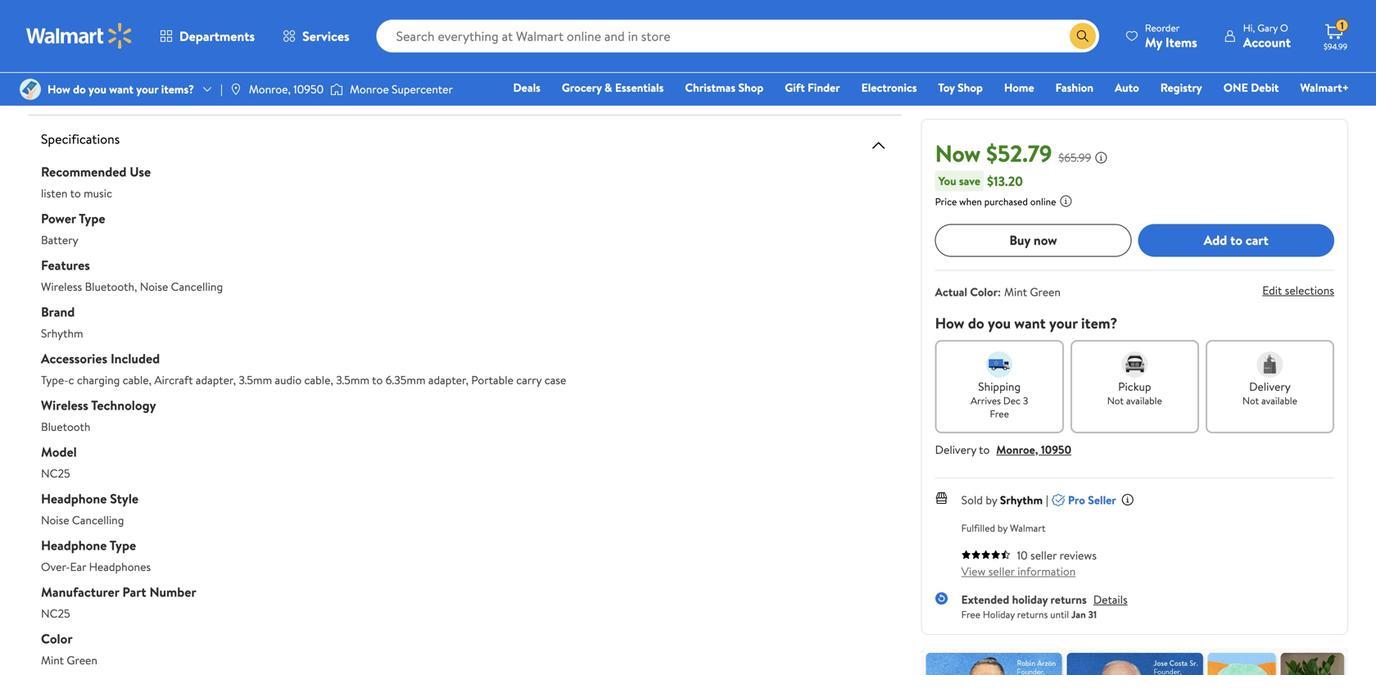 Task type: locate. For each thing, give the bounding box(es) containing it.
use
[[130, 163, 151, 181]]

returns
[[1051, 591, 1087, 607], [1018, 607, 1048, 621]]

1 vertical spatial by
[[998, 521, 1008, 535]]

0 horizontal spatial srhythm
[[41, 325, 83, 341]]

1 vertical spatial color
[[41, 630, 73, 648]]

2 available from the left
[[1262, 394, 1298, 407]]

0 horizontal spatial want
[[109, 81, 134, 97]]

intent image for shipping image
[[987, 351, 1013, 378]]

debit
[[1251, 79, 1279, 95]]

srhythm
[[41, 325, 83, 341], [1000, 492, 1043, 508]]

1
[[1341, 19, 1344, 33]]

10950
[[294, 81, 324, 97], [1041, 441, 1072, 457]]

price when purchased online
[[935, 194, 1056, 208]]

to left 6.35mm
[[372, 372, 383, 388]]

0 vertical spatial monroe,
[[249, 81, 291, 97]]

0 vertical spatial free
[[990, 407, 1009, 421]]

1 vertical spatial noise
[[41, 512, 69, 528]]

0 vertical spatial wireless
[[41, 279, 82, 295]]

0 horizontal spatial free
[[962, 607, 981, 621]]

0 vertical spatial mint
[[1005, 284, 1028, 300]]

1 vertical spatial free
[[962, 607, 981, 621]]

how
[[48, 81, 70, 97], [935, 313, 965, 333]]

adapter,
[[196, 372, 236, 388], [428, 372, 469, 388]]

monroe, down dec
[[997, 441, 1039, 457]]

returns left 31
[[1051, 591, 1087, 607]]

wireless down features
[[41, 279, 82, 295]]

do
[[73, 81, 86, 97], [968, 313, 985, 333]]

holiday
[[983, 607, 1015, 621]]

fulfilled by walmart
[[962, 521, 1046, 535]]

monroe,
[[249, 81, 291, 97], [997, 441, 1039, 457]]

your
[[136, 81, 158, 97], [1050, 313, 1078, 333]]

by right the sold
[[986, 492, 998, 508]]

actual
[[935, 284, 968, 300]]

available down intent image for delivery
[[1262, 394, 1298, 407]]

1 horizontal spatial adapter,
[[428, 372, 469, 388]]

2 shop from the left
[[958, 79, 983, 95]]

color right actual
[[970, 284, 998, 300]]

intent image for pickup image
[[1122, 351, 1148, 378]]

departments
[[179, 27, 255, 45]]

3.5mm
[[239, 372, 272, 388], [336, 372, 370, 388]]

0 horizontal spatial cancelling
[[72, 512, 124, 528]]

by for sold
[[986, 492, 998, 508]]

0 horizontal spatial available
[[1127, 394, 1163, 407]]

green down 'manufacturer' at the bottom left of page
[[67, 652, 97, 668]]

0 vertical spatial you
[[89, 81, 106, 97]]

hi, gary o account
[[1244, 21, 1291, 51]]

green up how do you want your item?
[[1030, 284, 1061, 300]]

how down actual
[[935, 313, 965, 333]]

0 vertical spatial delivery
[[1250, 378, 1291, 394]]

1 horizontal spatial seller
[[1031, 547, 1057, 563]]

 image up specifications on the top left of page
[[20, 79, 41, 100]]

1 3.5mm from the left
[[239, 372, 272, 388]]

want left items?
[[109, 81, 134, 97]]

0 vertical spatial green
[[1030, 284, 1061, 300]]

cart
[[1246, 231, 1269, 249]]

1 vertical spatial delivery
[[935, 441, 977, 457]]

bluetooth
[[41, 419, 90, 435]]

extended holiday returns details free holiday returns until jan 31
[[962, 591, 1128, 621]]

1 vertical spatial you
[[988, 313, 1011, 333]]

shipping arrives dec 3 free
[[971, 378, 1029, 421]]

0 vertical spatial noise
[[140, 279, 168, 295]]

1 horizontal spatial 3.5mm
[[336, 372, 370, 388]]

1 wireless from the top
[[41, 279, 82, 295]]

0 horizontal spatial adapter,
[[196, 372, 236, 388]]

1 horizontal spatial type
[[110, 536, 136, 554]]

0 vertical spatial type
[[79, 209, 105, 227]]

0 vertical spatial cancelling
[[171, 279, 223, 295]]

returns left until
[[1018, 607, 1048, 621]]

1 horizontal spatial do
[[968, 313, 985, 333]]

not inside delivery not available
[[1243, 394, 1259, 407]]

noise up over-
[[41, 512, 69, 528]]

charging
[[77, 372, 120, 388]]

edit selections button
[[1263, 282, 1335, 298]]

not down intent image for delivery
[[1243, 394, 1259, 407]]

1 vertical spatial your
[[1050, 313, 1078, 333]]

available down intent image for pickup
[[1127, 394, 1163, 407]]

sold
[[962, 492, 983, 508]]

1 horizontal spatial not
[[1243, 394, 1259, 407]]

style
[[110, 490, 139, 508]]

0 horizontal spatial how
[[48, 81, 70, 97]]

services button
[[269, 16, 364, 56]]

do for how do you want your item?
[[968, 313, 985, 333]]

not inside pickup not available
[[1108, 394, 1124, 407]]

available for delivery
[[1262, 394, 1298, 407]]

10950 up pro on the right bottom of the page
[[1041, 441, 1072, 457]]

1 vertical spatial monroe,
[[997, 441, 1039, 457]]

view seller information
[[962, 563, 1076, 579]]

 image
[[20, 79, 41, 100], [330, 81, 343, 98], [229, 83, 242, 96]]

| left pro on the right bottom of the page
[[1046, 492, 1049, 508]]

free for shipping
[[990, 407, 1009, 421]]

color down 'manufacturer' at the bottom left of page
[[41, 630, 73, 648]]

0 vertical spatial do
[[73, 81, 86, 97]]

1 vertical spatial want
[[1015, 313, 1046, 333]]

0 vertical spatial by
[[986, 492, 998, 508]]

srhythm down brand
[[41, 325, 83, 341]]

delivery to monroe, 10950
[[935, 441, 1072, 457]]

seller down 4.3 stars out of 5, based on 10 seller reviews element
[[989, 563, 1015, 579]]

1 horizontal spatial monroe,
[[997, 441, 1039, 457]]

noise right bluetooth,
[[140, 279, 168, 295]]

part
[[122, 583, 146, 601]]

add
[[1204, 231, 1228, 249]]

seller for information
[[989, 563, 1015, 579]]

one
[[1224, 79, 1249, 95]]

monroe
[[350, 81, 389, 97]]

1 not from the left
[[1108, 394, 1124, 407]]

recommended
[[41, 163, 127, 181]]

1 horizontal spatial delivery
[[1250, 378, 1291, 394]]

1 horizontal spatial noise
[[140, 279, 168, 295]]

how up specifications on the top left of page
[[48, 81, 70, 97]]

1 horizontal spatial green
[[1030, 284, 1061, 300]]

type
[[79, 209, 105, 227], [110, 536, 136, 554]]

0 horizontal spatial green
[[67, 652, 97, 668]]

1 vertical spatial wireless
[[41, 396, 88, 414]]

wireless up bluetooth
[[41, 396, 88, 414]]

10950 down "services" dropdown button
[[294, 81, 324, 97]]

0 horizontal spatial 10950
[[294, 81, 324, 97]]

ear
[[70, 559, 86, 575]]

1 horizontal spatial your
[[1050, 313, 1078, 333]]

free for extended
[[962, 607, 981, 621]]

srhythm inside recommended use listen to music power type battery features wireless bluetooth, noise cancelling brand srhythm accessories included type-c charging cable, aircraft adapter, 3.5mm audio cable, 3.5mm to 6.35mm adapter, portable carry case wireless technology bluetooth model nc25 headphone style noise cancelling headphone type over-ear headphones manufacturer part number nc25 color mint green
[[41, 325, 83, 341]]

1 vertical spatial green
[[67, 652, 97, 668]]

shop right toy
[[958, 79, 983, 95]]

1 vertical spatial srhythm
[[1000, 492, 1043, 508]]

1 headphone from the top
[[41, 490, 107, 508]]

0 horizontal spatial |
[[220, 81, 223, 97]]

information
[[1018, 563, 1076, 579]]

gift finder
[[785, 79, 840, 95]]

do down actual color : mint green
[[968, 313, 985, 333]]

0 vertical spatial want
[[109, 81, 134, 97]]

0 horizontal spatial not
[[1108, 394, 1124, 407]]

0 horizontal spatial type
[[79, 209, 105, 227]]

headphone
[[41, 490, 107, 508], [41, 536, 107, 554]]

until
[[1051, 607, 1069, 621]]

headphone down "model"
[[41, 490, 107, 508]]

monroe supercenter
[[350, 81, 453, 97]]

delivery down intent image for delivery
[[1250, 378, 1291, 394]]

1 available from the left
[[1127, 394, 1163, 407]]

1 vertical spatial how
[[935, 313, 965, 333]]

1 horizontal spatial available
[[1262, 394, 1298, 407]]

| right items?
[[220, 81, 223, 97]]

1 horizontal spatial shop
[[958, 79, 983, 95]]

seller right 10 on the right of page
[[1031, 547, 1057, 563]]

0 vertical spatial srhythm
[[41, 325, 83, 341]]

to left cart
[[1231, 231, 1243, 249]]

2 not from the left
[[1243, 394, 1259, 407]]

not
[[1108, 394, 1124, 407], [1243, 394, 1259, 407]]

toy shop link
[[931, 79, 991, 96]]

nc25 down 'manufacturer' at the bottom left of page
[[41, 606, 70, 622]]

available inside pickup not available
[[1127, 394, 1163, 407]]

free left the holiday
[[962, 607, 981, 621]]

0 vertical spatial nc25
[[41, 465, 70, 481]]

do up specifications on the top left of page
[[73, 81, 86, 97]]

adapter, right aircraft
[[196, 372, 236, 388]]

not down intent image for pickup
[[1108, 394, 1124, 407]]

0 horizontal spatial your
[[136, 81, 158, 97]]

2 nc25 from the top
[[41, 606, 70, 622]]

1 horizontal spatial 10950
[[1041, 441, 1072, 457]]

how do you want your items?
[[48, 81, 194, 97]]

type down music
[[79, 209, 105, 227]]

arrives
[[971, 394, 1001, 407]]

0 horizontal spatial 3.5mm
[[239, 372, 272, 388]]

by
[[986, 492, 998, 508], [998, 521, 1008, 535]]

:
[[998, 284, 1001, 300]]

you down :
[[988, 313, 1011, 333]]

1 horizontal spatial color
[[970, 284, 998, 300]]

your left the item?
[[1050, 313, 1078, 333]]

shop right christmas
[[739, 79, 764, 95]]

cable, right audio
[[304, 372, 333, 388]]

 image left monroe
[[330, 81, 343, 98]]

3.5mm left audio
[[239, 372, 272, 388]]

1 horizontal spatial want
[[1015, 313, 1046, 333]]

0 vertical spatial how
[[48, 81, 70, 97]]

when
[[960, 194, 982, 208]]

you save $13.20
[[939, 172, 1023, 190]]

1 vertical spatial headphone
[[41, 536, 107, 554]]

details button
[[1094, 591, 1128, 607]]

mint down 'manufacturer' at the bottom left of page
[[41, 652, 64, 668]]

electronics link
[[854, 79, 925, 96]]

want down actual color : mint green
[[1015, 313, 1046, 333]]

1 horizontal spatial srhythm
[[1000, 492, 1043, 508]]

1 horizontal spatial free
[[990, 407, 1009, 421]]

to
[[70, 185, 81, 201], [1231, 231, 1243, 249], [372, 372, 383, 388], [979, 441, 990, 457]]

headphone up ear
[[41, 536, 107, 554]]

grocery & essentials
[[562, 79, 664, 95]]

 image for monroe, 10950
[[229, 83, 242, 96]]

shop for toy shop
[[958, 79, 983, 95]]

2 cable, from the left
[[304, 372, 333, 388]]

monroe, down "services" dropdown button
[[249, 81, 291, 97]]

your for item?
[[1050, 313, 1078, 333]]

Walmart Site-Wide search field
[[377, 20, 1099, 52]]

0 vertical spatial your
[[136, 81, 158, 97]]

portable
[[471, 372, 514, 388]]

0 horizontal spatial you
[[89, 81, 106, 97]]

1 vertical spatial do
[[968, 313, 985, 333]]

0 horizontal spatial seller
[[989, 563, 1015, 579]]

4.3 stars out of 5, based on 10 seller reviews element
[[962, 550, 1011, 559]]

free inside extended holiday returns details free holiday returns until jan 31
[[962, 607, 981, 621]]

nc25 down "model"
[[41, 465, 70, 481]]

cable, down included
[[123, 372, 152, 388]]

delivery inside delivery not available
[[1250, 378, 1291, 394]]

wireless
[[41, 279, 82, 295], [41, 396, 88, 414]]

1 horizontal spatial |
[[1046, 492, 1049, 508]]

1 vertical spatial mint
[[41, 652, 64, 668]]

1 adapter, from the left
[[196, 372, 236, 388]]

2 horizontal spatial  image
[[330, 81, 343, 98]]

color
[[970, 284, 998, 300], [41, 630, 73, 648]]

3.5mm left 6.35mm
[[336, 372, 370, 388]]

|
[[220, 81, 223, 97], [1046, 492, 1049, 508]]

0 horizontal spatial cable,
[[123, 372, 152, 388]]

0 horizontal spatial color
[[41, 630, 73, 648]]

monroe, 10950 button
[[997, 441, 1072, 457]]

grocery & essentials link
[[555, 79, 671, 96]]

your left items?
[[136, 81, 158, 97]]

gary
[[1258, 21, 1278, 35]]

delivery up the sold
[[935, 441, 977, 457]]

1 shop from the left
[[739, 79, 764, 95]]

price
[[935, 194, 957, 208]]

0 vertical spatial headphone
[[41, 490, 107, 508]]

1 horizontal spatial mint
[[1005, 284, 1028, 300]]

 image left 'monroe, 10950'
[[229, 83, 242, 96]]

$94.99
[[1324, 41, 1348, 52]]

pro seller info image
[[1122, 493, 1135, 506]]

to down 'arrives'
[[979, 441, 990, 457]]

mint
[[1005, 284, 1028, 300], [41, 652, 64, 668]]

0 horizontal spatial do
[[73, 81, 86, 97]]

free inside "shipping arrives dec 3 free"
[[990, 407, 1009, 421]]

auto link
[[1108, 79, 1147, 96]]

adapter, right 6.35mm
[[428, 372, 469, 388]]

type up headphones
[[110, 536, 136, 554]]

you for how do you want your item?
[[988, 313, 1011, 333]]

fulfilled
[[962, 521, 996, 535]]

finder
[[808, 79, 840, 95]]

want for item?
[[1015, 313, 1046, 333]]

shop for christmas shop
[[739, 79, 764, 95]]

1 horizontal spatial  image
[[229, 83, 242, 96]]

0 horizontal spatial shop
[[739, 79, 764, 95]]

0 horizontal spatial noise
[[41, 512, 69, 528]]

by right fulfilled
[[998, 521, 1008, 535]]

1 horizontal spatial cancelling
[[171, 279, 223, 295]]

available inside delivery not available
[[1262, 394, 1298, 407]]

free down shipping
[[990, 407, 1009, 421]]

srhythm up the walmart
[[1000, 492, 1043, 508]]

auto
[[1115, 79, 1140, 95]]

1 horizontal spatial cable,
[[304, 372, 333, 388]]

0 horizontal spatial delivery
[[935, 441, 977, 457]]

0 horizontal spatial mint
[[41, 652, 64, 668]]

by for fulfilled
[[998, 521, 1008, 535]]

delivery
[[1250, 378, 1291, 394], [935, 441, 977, 457]]

you for how do you want your items?
[[89, 81, 106, 97]]

0 horizontal spatial  image
[[20, 79, 41, 100]]

1 horizontal spatial how
[[935, 313, 965, 333]]

1 horizontal spatial you
[[988, 313, 1011, 333]]

music
[[84, 185, 112, 201]]

deals link
[[506, 79, 548, 96]]

mint right :
[[1005, 284, 1028, 300]]

1 vertical spatial nc25
[[41, 606, 70, 622]]

you up specifications on the top left of page
[[89, 81, 106, 97]]

 image for monroe supercenter
[[330, 81, 343, 98]]



Task type: vqa. For each thing, say whether or not it's contained in the screenshot.


Task type: describe. For each thing, give the bounding box(es) containing it.
walmart
[[1010, 521, 1046, 535]]

toy
[[939, 79, 955, 95]]

color inside recommended use listen to music power type battery features wireless bluetooth, noise cancelling brand srhythm accessories included type-c charging cable, aircraft adapter, 3.5mm audio cable, 3.5mm to 6.35mm adapter, portable carry case wireless technology bluetooth model nc25 headphone style noise cancelling headphone type over-ear headphones manufacturer part number nc25 color mint green
[[41, 630, 73, 648]]

services
[[302, 27, 350, 45]]

monroe, 10950
[[249, 81, 324, 97]]

bluetooth,
[[85, 279, 137, 295]]

holiday
[[1012, 591, 1048, 607]]

do for how do you want your items?
[[73, 81, 86, 97]]

delivery for not
[[1250, 378, 1291, 394]]

pickup not available
[[1108, 378, 1163, 407]]

not for delivery
[[1243, 394, 1259, 407]]

add to cart button
[[1138, 224, 1335, 257]]

to inside button
[[1231, 231, 1243, 249]]

10
[[1017, 547, 1028, 563]]

10 seller reviews
[[1017, 547, 1097, 563]]

reorder my items
[[1145, 21, 1198, 51]]

model
[[41, 443, 77, 461]]

your for items?
[[136, 81, 158, 97]]

my
[[1145, 33, 1163, 51]]

technology
[[91, 396, 156, 414]]

reviews
[[1060, 547, 1097, 563]]

0 vertical spatial 10950
[[294, 81, 324, 97]]

$65.99
[[1059, 150, 1092, 166]]

battery
[[41, 232, 78, 248]]

brand
[[41, 303, 75, 321]]

supercenter
[[392, 81, 453, 97]]

now
[[935, 137, 981, 169]]

2 wireless from the top
[[41, 396, 88, 414]]

specifications image
[[869, 136, 889, 155]]

2 adapter, from the left
[[428, 372, 469, 388]]

o
[[1281, 21, 1289, 35]]

how for how do you want your items?
[[48, 81, 70, 97]]

save
[[959, 173, 981, 189]]

delivery for to
[[935, 441, 977, 457]]

add to cart
[[1204, 231, 1269, 249]]

 image for how do you want your items?
[[20, 79, 41, 100]]

see more button
[[41, 55, 889, 88]]

essentials
[[615, 79, 664, 95]]

1 vertical spatial 10950
[[1041, 441, 1072, 457]]

learn more about strikethrough prices image
[[1095, 151, 1108, 164]]

available for pickup
[[1127, 394, 1163, 407]]

grocery
[[562, 79, 602, 95]]

seller for reviews
[[1031, 547, 1057, 563]]

not for pickup
[[1108, 394, 1124, 407]]

pro
[[1068, 492, 1086, 508]]

audio
[[275, 372, 302, 388]]

how for how do you want your item?
[[935, 313, 965, 333]]

christmas shop
[[685, 79, 764, 95]]

items
[[1166, 33, 1198, 51]]

recommended use listen to music power type battery features wireless bluetooth, noise cancelling brand srhythm accessories included type-c charging cable, aircraft adapter, 3.5mm audio cable, 3.5mm to 6.35mm adapter, portable carry case wireless technology bluetooth model nc25 headphone style noise cancelling headphone type over-ear headphones manufacturer part number nc25 color mint green
[[41, 163, 566, 668]]

case
[[545, 372, 566, 388]]

green inside recommended use listen to music power type battery features wireless bluetooth, noise cancelling brand srhythm accessories included type-c charging cable, aircraft adapter, 3.5mm audio cable, 3.5mm to 6.35mm adapter, portable carry case wireless technology bluetooth model nc25 headphone style noise cancelling headphone type over-ear headphones manufacturer part number nc25 color mint green
[[67, 652, 97, 668]]

pickup
[[1119, 378, 1152, 394]]

registry link
[[1153, 79, 1210, 96]]

purchased
[[985, 194, 1028, 208]]

buy now
[[1010, 231, 1058, 249]]

deals
[[513, 79, 541, 95]]

view seller information link
[[962, 563, 1076, 579]]

electronics
[[862, 79, 917, 95]]

1 vertical spatial cancelling
[[72, 512, 124, 528]]

accessories
[[41, 349, 107, 367]]

walmart+ link
[[1293, 79, 1357, 96]]

aircraft
[[154, 372, 193, 388]]

jan
[[1072, 607, 1086, 621]]

registry
[[1161, 79, 1203, 95]]

1 horizontal spatial returns
[[1051, 591, 1087, 607]]

0 vertical spatial |
[[220, 81, 223, 97]]

6.35mm
[[386, 372, 426, 388]]

1 vertical spatial |
[[1046, 492, 1049, 508]]

now $52.79
[[935, 137, 1052, 169]]

details
[[1094, 591, 1128, 607]]

you
[[939, 173, 957, 189]]

1 nc25 from the top
[[41, 465, 70, 481]]

search icon image
[[1077, 29, 1090, 43]]

one debit
[[1224, 79, 1279, 95]]

0 horizontal spatial returns
[[1018, 607, 1048, 621]]

power
[[41, 209, 76, 227]]

walmart+
[[1301, 79, 1350, 95]]

fashion
[[1056, 79, 1094, 95]]

1 vertical spatial type
[[110, 536, 136, 554]]

mint inside recommended use listen to music power type battery features wireless bluetooth, noise cancelling brand srhythm accessories included type-c charging cable, aircraft adapter, 3.5mm audio cable, 3.5mm to 6.35mm adapter, portable carry case wireless technology bluetooth model nc25 headphone style noise cancelling headphone type over-ear headphones manufacturer part number nc25 color mint green
[[41, 652, 64, 668]]

2 3.5mm from the left
[[336, 372, 370, 388]]

Search search field
[[377, 20, 1099, 52]]

specifications
[[41, 130, 120, 148]]

over-
[[41, 559, 70, 575]]

see more
[[431, 63, 485, 81]]

listen
[[41, 185, 68, 201]]

0 vertical spatial color
[[970, 284, 998, 300]]

now
[[1034, 231, 1058, 249]]

features
[[41, 256, 90, 274]]

$13.20
[[987, 172, 1023, 190]]

toy shop
[[939, 79, 983, 95]]

more
[[455, 63, 485, 81]]

hi,
[[1244, 21, 1256, 35]]

want for items?
[[109, 81, 134, 97]]

1 cable, from the left
[[123, 372, 152, 388]]

sold by srhythm
[[962, 492, 1043, 508]]

to right listen
[[70, 185, 81, 201]]

walmart image
[[26, 23, 133, 49]]

home
[[1005, 79, 1035, 95]]

manufacturer
[[41, 583, 119, 601]]

included
[[111, 349, 160, 367]]

intent image for delivery image
[[1257, 351, 1284, 378]]

see
[[431, 63, 452, 81]]

0 horizontal spatial monroe,
[[249, 81, 291, 97]]

items?
[[161, 81, 194, 97]]

legal information image
[[1060, 194, 1073, 208]]

extended
[[962, 591, 1010, 607]]

2 headphone from the top
[[41, 536, 107, 554]]

christmas shop link
[[678, 79, 771, 96]]

account
[[1244, 33, 1291, 51]]

gift finder link
[[778, 79, 848, 96]]

fashion link
[[1049, 79, 1101, 96]]



